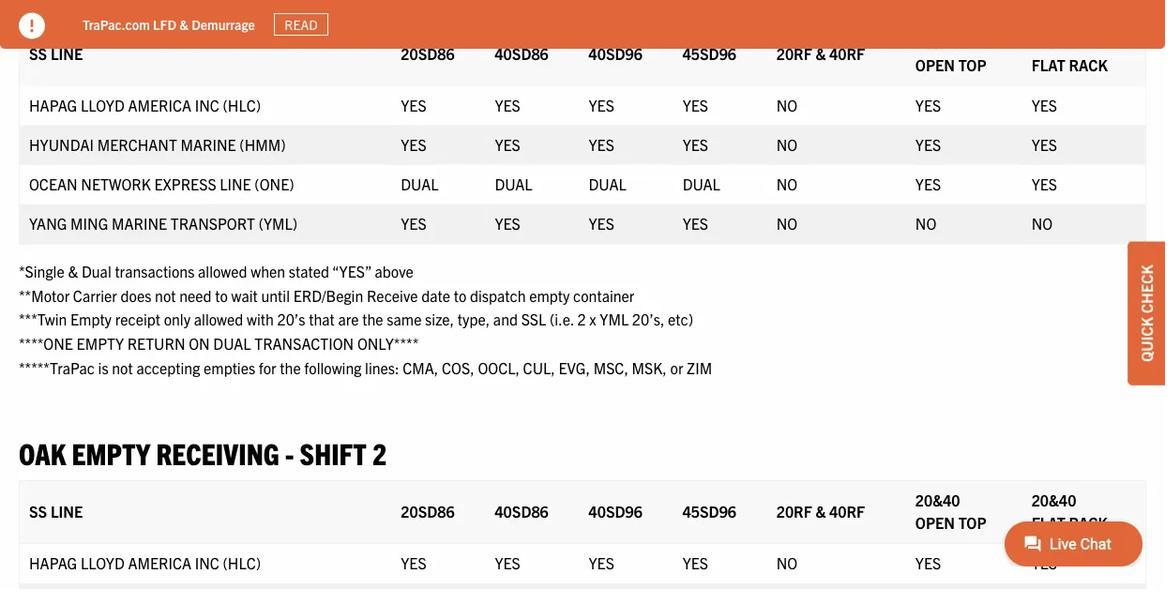 Task type: locate. For each thing, give the bounding box(es) containing it.
1 vertical spatial 40sd86
[[495, 502, 549, 521]]

0 vertical spatial (hlc)
[[223, 95, 261, 114]]

2 right shift
[[373, 434, 387, 471]]

1 vertical spatial lloyd
[[81, 554, 125, 572]]

(hmm)
[[240, 135, 286, 153]]

*single & dual transactions allowed when stated "yes" above **motor carrier does not need to wait until erd/begin receive date to dispatch empty container ***twin empty receipt only allowed with 20's that are the same size, type, and ssl (i.e. 2 x yml 20's, etc) ****one empty return on dual transaction only**** *****trapac is not accepting empties for the following lines: cma, cos, oocl, cul, evg, msc, msk, or zim
[[19, 262, 713, 377]]

marine
[[181, 135, 236, 153], [112, 213, 167, 232]]

flat
[[1032, 55, 1066, 74], [1032, 513, 1066, 532]]

20rf
[[777, 44, 813, 62], [777, 502, 813, 521]]

2 40sd96 from the top
[[589, 502, 643, 521]]

0 vertical spatial 20&40 open top
[[916, 32, 987, 74]]

container
[[574, 286, 635, 305]]

evg,
[[559, 358, 590, 377]]

empty
[[70, 310, 112, 329]]

0 vertical spatial the
[[363, 310, 384, 329]]

line
[[51, 44, 83, 62], [220, 174, 251, 193], [51, 502, 83, 521]]

ss
[[29, 44, 47, 62], [29, 502, 47, 521]]

demurrage
[[192, 16, 255, 32]]

1 vertical spatial hapag
[[29, 554, 77, 572]]

marine down ocean network express line (one)
[[112, 213, 167, 232]]

line down oak
[[51, 502, 83, 521]]

the
[[363, 310, 384, 329], [280, 358, 301, 377]]

1 vertical spatial (hlc)
[[223, 554, 261, 572]]

&
[[180, 16, 189, 32], [816, 44, 827, 62], [68, 262, 78, 281], [816, 502, 827, 521]]

1 40sd86 from the top
[[495, 44, 549, 62]]

allowed up on
[[194, 310, 243, 329]]

0 vertical spatial rack
[[1070, 55, 1109, 74]]

yes
[[401, 95, 427, 114], [495, 95, 521, 114], [589, 95, 615, 114], [683, 95, 709, 114], [916, 95, 942, 114], [1032, 95, 1058, 114], [401, 135, 427, 153], [495, 135, 521, 153], [589, 135, 615, 153], [683, 135, 709, 153], [916, 135, 942, 153], [1032, 135, 1058, 153], [916, 174, 942, 193], [1032, 174, 1058, 193], [401, 213, 427, 232], [495, 213, 521, 232], [589, 213, 615, 232], [683, 213, 709, 232], [401, 554, 427, 572], [495, 554, 521, 572], [589, 554, 615, 572], [683, 554, 709, 572], [916, 554, 942, 572], [1032, 554, 1058, 572]]

to left wait at left
[[215, 286, 228, 305]]

hapag lloyd america inc (hlc)
[[29, 95, 261, 114], [29, 554, 261, 572]]

1 horizontal spatial 2
[[578, 310, 586, 329]]

1 vertical spatial marine
[[112, 213, 167, 232]]

marine for (hmm)
[[181, 135, 236, 153]]

type,
[[458, 310, 490, 329]]

0 vertical spatial hapag lloyd america inc (hlc)
[[29, 95, 261, 114]]

1 vertical spatial 20&40 flat rack
[[1032, 491, 1109, 532]]

0 vertical spatial ss
[[29, 44, 47, 62]]

1 vertical spatial ss line
[[29, 502, 83, 521]]

marine up express
[[181, 135, 236, 153]]

1 vertical spatial america
[[128, 554, 192, 572]]

etc)
[[668, 310, 694, 329]]

**motor
[[19, 286, 70, 305]]

and
[[494, 310, 518, 329]]

1 vertical spatial 20&40 open top
[[916, 491, 987, 532]]

1 vertical spatial empty
[[72, 434, 150, 471]]

2 ss from the top
[[29, 502, 47, 521]]

to right date
[[454, 286, 467, 305]]

transactions
[[115, 262, 195, 281]]

1 vertical spatial rack
[[1070, 513, 1109, 532]]

0 vertical spatial inc
[[195, 95, 219, 114]]

1 hapag from the top
[[29, 95, 77, 114]]

1 vertical spatial open
[[916, 513, 956, 532]]

1 20rf from the top
[[777, 44, 813, 62]]

0 vertical spatial 20&40 flat rack
[[1032, 32, 1109, 74]]

0 vertical spatial 20sd86
[[401, 44, 455, 62]]

inc
[[195, 95, 219, 114], [195, 554, 219, 572]]

merchant
[[97, 135, 177, 153]]

1 horizontal spatial marine
[[181, 135, 236, 153]]

(hlc)
[[223, 95, 261, 114], [223, 554, 261, 572]]

lloyd
[[81, 95, 125, 114], [81, 554, 125, 572]]

open
[[916, 55, 956, 74], [916, 513, 956, 532]]

0 vertical spatial 20rf & 40rf
[[777, 44, 866, 62]]

2 to from the left
[[454, 286, 467, 305]]

read
[[285, 16, 318, 33]]

msc,
[[594, 358, 629, 377]]

dual
[[82, 262, 111, 281]]

1 20rf & 40rf from the top
[[777, 44, 866, 62]]

not down transactions
[[155, 286, 176, 305]]

or
[[671, 358, 684, 377]]

0 horizontal spatial 2
[[373, 434, 387, 471]]

2 45sd96 from the top
[[683, 502, 737, 521]]

1 vertical spatial 40sd96
[[589, 502, 643, 521]]

ss line down solid icon
[[29, 44, 83, 62]]

1 vertical spatial flat
[[1032, 513, 1066, 532]]

0 vertical spatial 40sd96
[[589, 44, 643, 62]]

0 horizontal spatial not
[[112, 358, 133, 377]]

0 horizontal spatial the
[[280, 358, 301, 377]]

trapac.com lfd & demurrage
[[83, 16, 255, 32]]

0 vertical spatial lloyd
[[81, 95, 125, 114]]

2 20sd86 from the top
[[401, 502, 455, 521]]

america
[[128, 95, 192, 114], [128, 554, 192, 572]]

1 horizontal spatial to
[[454, 286, 467, 305]]

line down trapac.com
[[51, 44, 83, 62]]

0 vertical spatial line
[[51, 44, 83, 62]]

0 horizontal spatial to
[[215, 286, 228, 305]]

hyundai
[[29, 135, 94, 153]]

1 horizontal spatial not
[[155, 286, 176, 305]]

empty
[[530, 286, 570, 305]]

& inside '*single & dual transactions allowed when stated "yes" above **motor carrier does not need to wait until erd/begin receive date to dispatch empty container ***twin empty receipt only allowed with 20's that are the same size, type, and ssl (i.e. 2 x yml 20's, etc) ****one empty return on dual transaction only**** *****trapac is not accepting empties for the following lines: cma, cos, oocl, cul, evg, msc, msk, or zim'
[[68, 262, 78, 281]]

for
[[259, 358, 277, 377]]

0 vertical spatial 40sd86
[[495, 44, 549, 62]]

2 inc from the top
[[195, 554, 219, 572]]

quick
[[1138, 317, 1156, 362]]

0 vertical spatial 2
[[578, 310, 586, 329]]

ss down oak
[[29, 502, 47, 521]]

0 vertical spatial 45sd96
[[683, 44, 737, 62]]

dispatch
[[470, 286, 526, 305]]

0 vertical spatial 20rf
[[777, 44, 813, 62]]

to
[[215, 286, 228, 305], [454, 286, 467, 305]]

cos,
[[442, 358, 475, 377]]

allowed up wait at left
[[198, 262, 247, 281]]

the right are
[[363, 310, 384, 329]]

0 vertical spatial america
[[128, 95, 192, 114]]

0 vertical spatial not
[[155, 286, 176, 305]]

***twin
[[19, 310, 67, 329]]

2 20rf & 40rf from the top
[[777, 502, 866, 521]]

ming
[[70, 213, 108, 232]]

0 vertical spatial open
[[916, 55, 956, 74]]

20rf & 40rf
[[777, 44, 866, 62], [777, 502, 866, 521]]

the right for
[[280, 358, 301, 377]]

0 horizontal spatial marine
[[112, 213, 167, 232]]

1 vertical spatial 20rf
[[777, 502, 813, 521]]

empty up is
[[77, 334, 124, 353]]

1 vertical spatial 40rf
[[830, 502, 866, 521]]

1 vertical spatial 45sd96
[[683, 502, 737, 521]]

1 vertical spatial the
[[280, 358, 301, 377]]

not right is
[[112, 358, 133, 377]]

1 vertical spatial top
[[959, 513, 987, 532]]

1 vertical spatial inc
[[195, 554, 219, 572]]

20sd86
[[401, 44, 455, 62], [401, 502, 455, 521]]

2 20&40 open top from the top
[[916, 491, 987, 532]]

0 vertical spatial top
[[959, 55, 987, 74]]

1 45sd96 from the top
[[683, 44, 737, 62]]

hapag
[[29, 95, 77, 114], [29, 554, 77, 572]]

1 20sd86 from the top
[[401, 44, 455, 62]]

20&40 open top
[[916, 32, 987, 74], [916, 491, 987, 532]]

1 ss from the top
[[29, 44, 47, 62]]

40rf
[[830, 44, 866, 62], [830, 502, 866, 521]]

2 lloyd from the top
[[81, 554, 125, 572]]

2 inside '*single & dual transactions allowed when stated "yes" above **motor carrier does not need to wait until erd/begin receive date to dispatch empty container ***twin empty receipt only allowed with 20's that are the same size, type, and ssl (i.e. 2 x yml 20's, etc) ****one empty return on dual transaction only**** *****trapac is not accepting empties for the following lines: cma, cos, oocl, cul, evg, msc, msk, or zim'
[[578, 310, 586, 329]]

dual
[[401, 174, 439, 193], [495, 174, 533, 193], [589, 174, 627, 193], [683, 174, 721, 193], [213, 334, 251, 353]]

1 vertical spatial hapag lloyd america inc (hlc)
[[29, 554, 261, 572]]

2 hapag from the top
[[29, 554, 77, 572]]

2 america from the top
[[128, 554, 192, 572]]

no
[[777, 95, 798, 114], [777, 135, 798, 153], [777, 174, 798, 193], [777, 213, 798, 232], [916, 213, 937, 232], [1032, 213, 1053, 232], [777, 554, 798, 572]]

0 vertical spatial marine
[[181, 135, 236, 153]]

line left (one)
[[220, 174, 251, 193]]

1 vertical spatial 20sd86
[[401, 502, 455, 521]]

ss down solid icon
[[29, 44, 47, 62]]

rack
[[1070, 55, 1109, 74], [1070, 513, 1109, 532]]

not
[[155, 286, 176, 305], [112, 358, 133, 377]]

1 40sd96 from the top
[[589, 44, 643, 62]]

2 vertical spatial line
[[51, 502, 83, 521]]

top
[[959, 55, 987, 74], [959, 513, 987, 532]]

2
[[578, 310, 586, 329], [373, 434, 387, 471]]

1 to from the left
[[215, 286, 228, 305]]

40sd96
[[589, 44, 643, 62], [589, 502, 643, 521]]

2 left x
[[578, 310, 586, 329]]

dual inside '*single & dual transactions allowed when stated "yes" above **motor carrier does not need to wait until erd/begin receive date to dispatch empty container ***twin empty receipt only allowed with 20's that are the same size, type, and ssl (i.e. 2 x yml 20's, etc) ****one empty return on dual transaction only**** *****trapac is not accepting empties for the following lines: cma, cos, oocl, cul, evg, msc, msk, or zim'
[[213, 334, 251, 353]]

0 vertical spatial 40rf
[[830, 44, 866, 62]]

ocean
[[29, 174, 78, 193]]

0 vertical spatial hapag
[[29, 95, 77, 114]]

1 inc from the top
[[195, 95, 219, 114]]

(yml)
[[259, 213, 298, 232]]

yang ming marine transport (yml)
[[29, 213, 298, 232]]

40sd86
[[495, 44, 549, 62], [495, 502, 549, 521]]

marine for transport
[[112, 213, 167, 232]]

transaction
[[255, 334, 354, 353]]

0 vertical spatial flat
[[1032, 55, 1066, 74]]

need
[[179, 286, 212, 305]]

0 vertical spatial empty
[[77, 334, 124, 353]]

above
[[375, 262, 414, 281]]

ss line down oak
[[29, 502, 83, 521]]

1 vertical spatial 20rf & 40rf
[[777, 502, 866, 521]]

empty right oak
[[72, 434, 150, 471]]

oocl,
[[478, 358, 520, 377]]

1 vertical spatial allowed
[[194, 310, 243, 329]]

0 vertical spatial ss line
[[29, 44, 83, 62]]

45sd96
[[683, 44, 737, 62], [683, 502, 737, 521]]

1 vertical spatial ss
[[29, 502, 47, 521]]



Task type: vqa. For each thing, say whether or not it's contained in the screenshot.
****One in the left bottom of the page
yes



Task type: describe. For each thing, give the bounding box(es) containing it.
empty inside '*single & dual transactions allowed when stated "yes" above **motor carrier does not need to wait until erd/begin receive date to dispatch empty container ***twin empty receipt only allowed with 20's that are the same size, type, and ssl (i.e. 2 x yml 20's, etc) ****one empty return on dual transaction only**** *****trapac is not accepting empties for the following lines: cma, cos, oocl, cul, evg, msc, msk, or zim'
[[77, 334, 124, 353]]

1 (hlc) from the top
[[223, 95, 261, 114]]

erd/begin
[[293, 286, 364, 305]]

1 vertical spatial not
[[112, 358, 133, 377]]

yang
[[29, 213, 67, 232]]

lines:
[[365, 358, 399, 377]]

1 top from the top
[[959, 55, 987, 74]]

1 horizontal spatial the
[[363, 310, 384, 329]]

until
[[261, 286, 290, 305]]

1 lloyd from the top
[[81, 95, 125, 114]]

(one)
[[255, 174, 294, 193]]

trapac.com
[[83, 16, 150, 32]]

1 40rf from the top
[[830, 44, 866, 62]]

2 20&40 flat rack from the top
[[1032, 491, 1109, 532]]

oak
[[19, 434, 66, 471]]

1 ss line from the top
[[29, 44, 83, 62]]

is
[[98, 358, 109, 377]]

1 20&40 flat rack from the top
[[1032, 32, 1109, 74]]

shift
[[300, 434, 367, 471]]

yml
[[600, 310, 629, 329]]

express
[[154, 174, 216, 193]]

1 vertical spatial line
[[220, 174, 251, 193]]

zim
[[687, 358, 713, 377]]

20's
[[277, 310, 306, 329]]

1 flat from the top
[[1032, 55, 1066, 74]]

****one
[[19, 334, 73, 353]]

following
[[304, 358, 362, 377]]

carrier
[[73, 286, 117, 305]]

solid image
[[19, 13, 45, 39]]

size,
[[425, 310, 454, 329]]

lfd
[[153, 16, 177, 32]]

1 vertical spatial 2
[[373, 434, 387, 471]]

read link
[[274, 13, 329, 36]]

2 20rf from the top
[[777, 502, 813, 521]]

empties
[[204, 358, 255, 377]]

quick check link
[[1128, 241, 1166, 386]]

that
[[309, 310, 335, 329]]

1 rack from the top
[[1070, 55, 1109, 74]]

x
[[590, 310, 597, 329]]

1 hapag lloyd america inc (hlc) from the top
[[29, 95, 261, 114]]

*****trapac
[[19, 358, 95, 377]]

msk,
[[632, 358, 667, 377]]

quick check
[[1138, 265, 1156, 362]]

20's,
[[633, 310, 665, 329]]

does
[[121, 286, 152, 305]]

oak empty receiving                - shift 2
[[19, 434, 387, 471]]

receiving
[[156, 434, 279, 471]]

transport
[[171, 213, 255, 232]]

1 open from the top
[[916, 55, 956, 74]]

2 40rf from the top
[[830, 502, 866, 521]]

cma,
[[403, 358, 439, 377]]

2 flat from the top
[[1032, 513, 1066, 532]]

return
[[127, 334, 185, 353]]

only****
[[358, 334, 419, 353]]

when
[[251, 262, 285, 281]]

ocean network express line (one)
[[29, 174, 294, 193]]

ssl
[[522, 310, 547, 329]]

2 top from the top
[[959, 513, 987, 532]]

"yes"
[[332, 262, 372, 281]]

stated
[[289, 262, 330, 281]]

1 america from the top
[[128, 95, 192, 114]]

receipt
[[115, 310, 161, 329]]

2 (hlc) from the top
[[223, 554, 261, 572]]

cul,
[[523, 358, 556, 377]]

hyundai merchant marine (hmm)
[[29, 135, 286, 153]]

2 40sd86 from the top
[[495, 502, 549, 521]]

(i.e.
[[550, 310, 574, 329]]

1 20&40 open top from the top
[[916, 32, 987, 74]]

network
[[81, 174, 151, 193]]

2 rack from the top
[[1070, 513, 1109, 532]]

same
[[387, 310, 422, 329]]

-
[[285, 434, 294, 471]]

with
[[247, 310, 274, 329]]

0 vertical spatial allowed
[[198, 262, 247, 281]]

are
[[338, 310, 359, 329]]

check
[[1138, 265, 1156, 314]]

wait
[[231, 286, 258, 305]]

2 hapag lloyd america inc (hlc) from the top
[[29, 554, 261, 572]]

on
[[189, 334, 210, 353]]

accepting
[[136, 358, 200, 377]]

2 open from the top
[[916, 513, 956, 532]]

receive
[[367, 286, 418, 305]]

only
[[164, 310, 191, 329]]

*single
[[19, 262, 65, 281]]

date
[[422, 286, 451, 305]]

2 ss line from the top
[[29, 502, 83, 521]]



